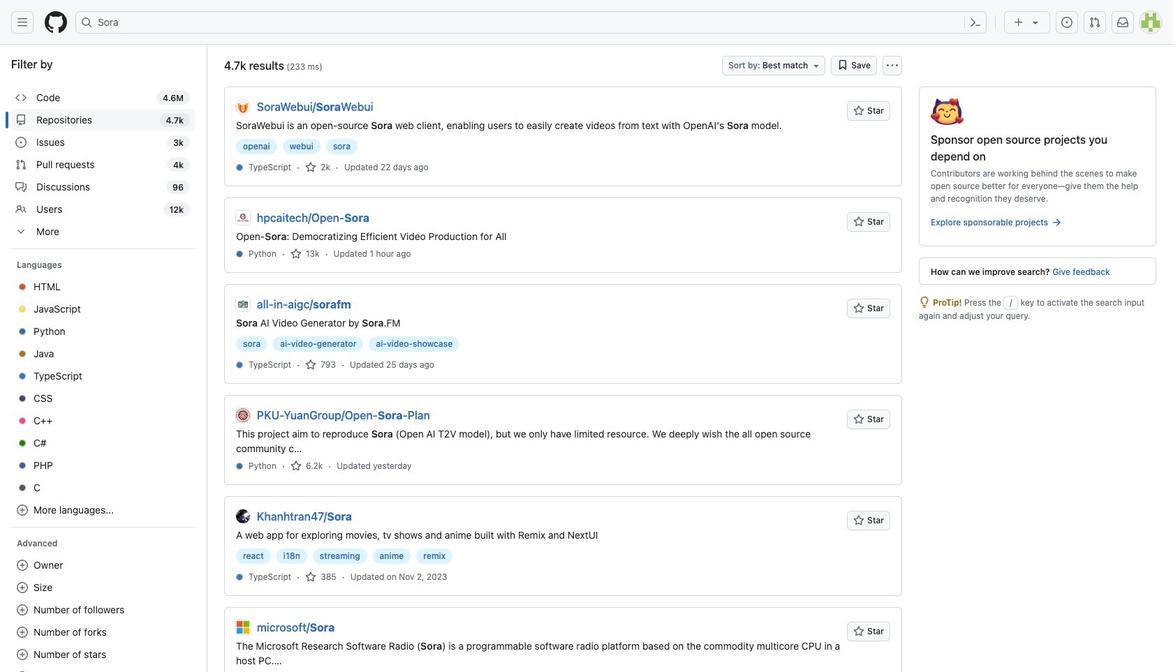 Task type: vqa. For each thing, say whether or not it's contained in the screenshot.
the bottommost TypeScript language element
yes



Task type: describe. For each thing, give the bounding box(es) containing it.
1 python language element from the top
[[249, 248, 276, 260]]

notifications image
[[1117, 17, 1128, 28]]

draggable pane splitter slider
[[205, 45, 209, 672]]

2 typescript language element from the top
[[249, 359, 291, 371]]

plus image
[[1013, 17, 1024, 28]]

2 plus circle image from the top
[[17, 605, 28, 616]]

command palette image
[[970, 17, 981, 28]]

1 plus circle image from the top
[[17, 560, 28, 571]]

2 plus circle image from the top
[[17, 582, 28, 594]]

open column options image
[[887, 60, 898, 71]]

issue opened image
[[1061, 17, 1073, 28]]



Task type: locate. For each thing, give the bounding box(es) containing it.
1 typescript language element from the top
[[249, 161, 291, 174]]

2 vertical spatial plus circle image
[[17, 627, 28, 638]]

0 vertical spatial plus circle image
[[17, 505, 28, 516]]

2 vertical spatial typescript language element
[[249, 571, 291, 583]]

package icon image
[[931, 98, 964, 125]]

sc 9kayk9 0 image
[[837, 59, 849, 71], [15, 92, 27, 103], [15, 159, 27, 170], [305, 162, 316, 173], [15, 204, 27, 215], [1051, 217, 1062, 228]]

3 plus circle image from the top
[[17, 649, 28, 661]]

0 vertical spatial python language element
[[249, 248, 276, 260]]

git pull request image
[[1089, 17, 1101, 28]]

2 python language element from the top
[[249, 460, 276, 472]]

3 plus circle image from the top
[[17, 627, 28, 638]]

0 vertical spatial plus circle image
[[17, 560, 28, 571]]

1 vertical spatial python language element
[[249, 460, 276, 472]]

sc 9kayk9 0 image
[[15, 115, 27, 126], [15, 137, 27, 148], [15, 182, 27, 193], [15, 226, 27, 237], [290, 248, 302, 259], [919, 297, 930, 308], [305, 359, 316, 370], [290, 461, 302, 472], [305, 572, 316, 583]]

2 vertical spatial plus circle image
[[17, 649, 28, 661]]

1 vertical spatial plus circle image
[[17, 582, 28, 594]]

plus circle image
[[17, 560, 28, 571], [17, 582, 28, 594], [17, 649, 28, 661]]

homepage image
[[45, 11, 67, 34]]

region
[[0, 45, 207, 672]]

1 plus circle image from the top
[[17, 505, 28, 516]]

0 vertical spatial typescript language element
[[249, 161, 291, 174]]

triangle down image
[[1030, 17, 1041, 28]]

typescript language element
[[249, 161, 291, 174], [249, 359, 291, 371], [249, 571, 291, 583]]

python language element
[[249, 248, 276, 260], [249, 460, 276, 472]]

1 vertical spatial plus circle image
[[17, 605, 28, 616]]

3 typescript language element from the top
[[249, 571, 291, 583]]

plus circle image
[[17, 505, 28, 516], [17, 605, 28, 616], [17, 627, 28, 638]]

1 vertical spatial typescript language element
[[249, 359, 291, 371]]



